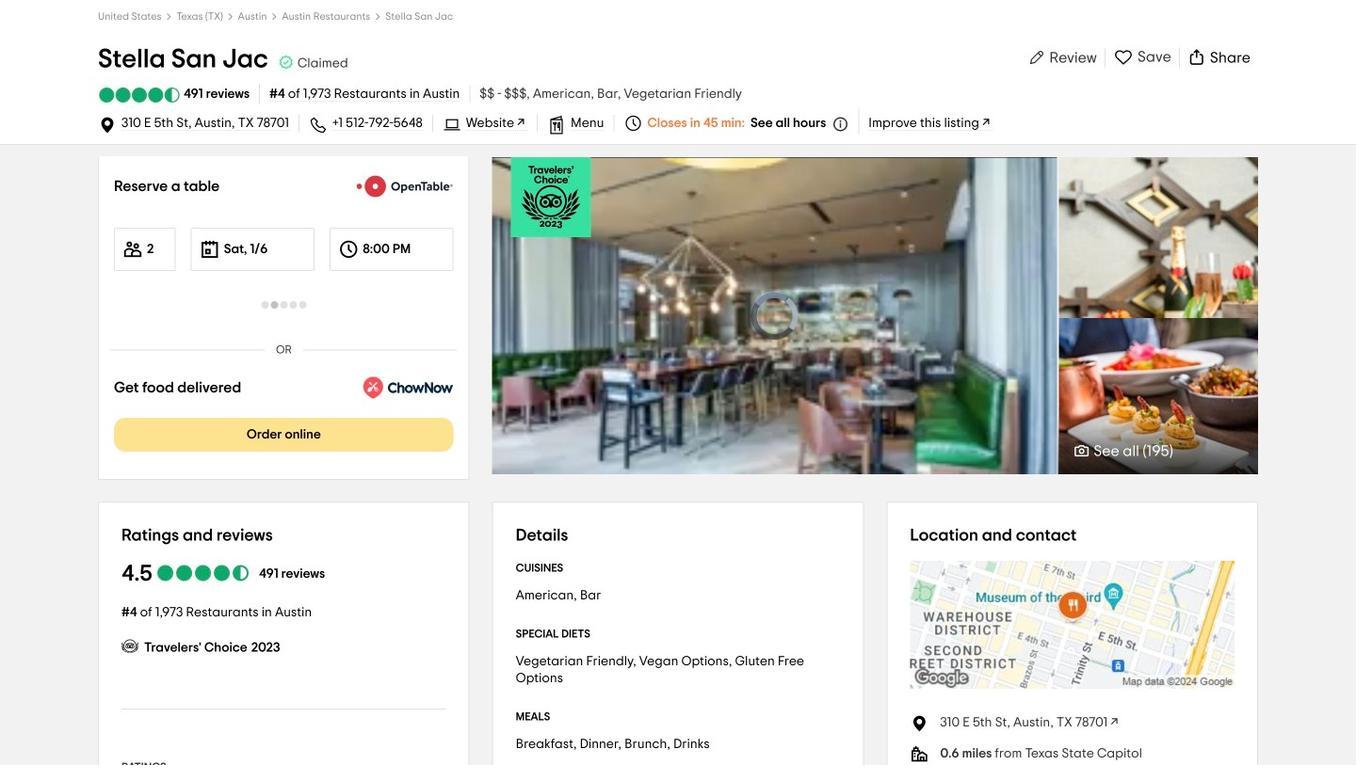 Task type: describe. For each thing, give the bounding box(es) containing it.
travelers' choice 2023 winner image
[[511, 157, 591, 237]]



Task type: vqa. For each thing, say whether or not it's contained in the screenshot.
Travelers' Choice 2023 Winner image on the left of page
yes



Task type: locate. For each thing, give the bounding box(es) containing it.
video player region
[[492, 157, 1057, 475]]

4.5 of 5 bubbles image
[[98, 88, 181, 103]]



